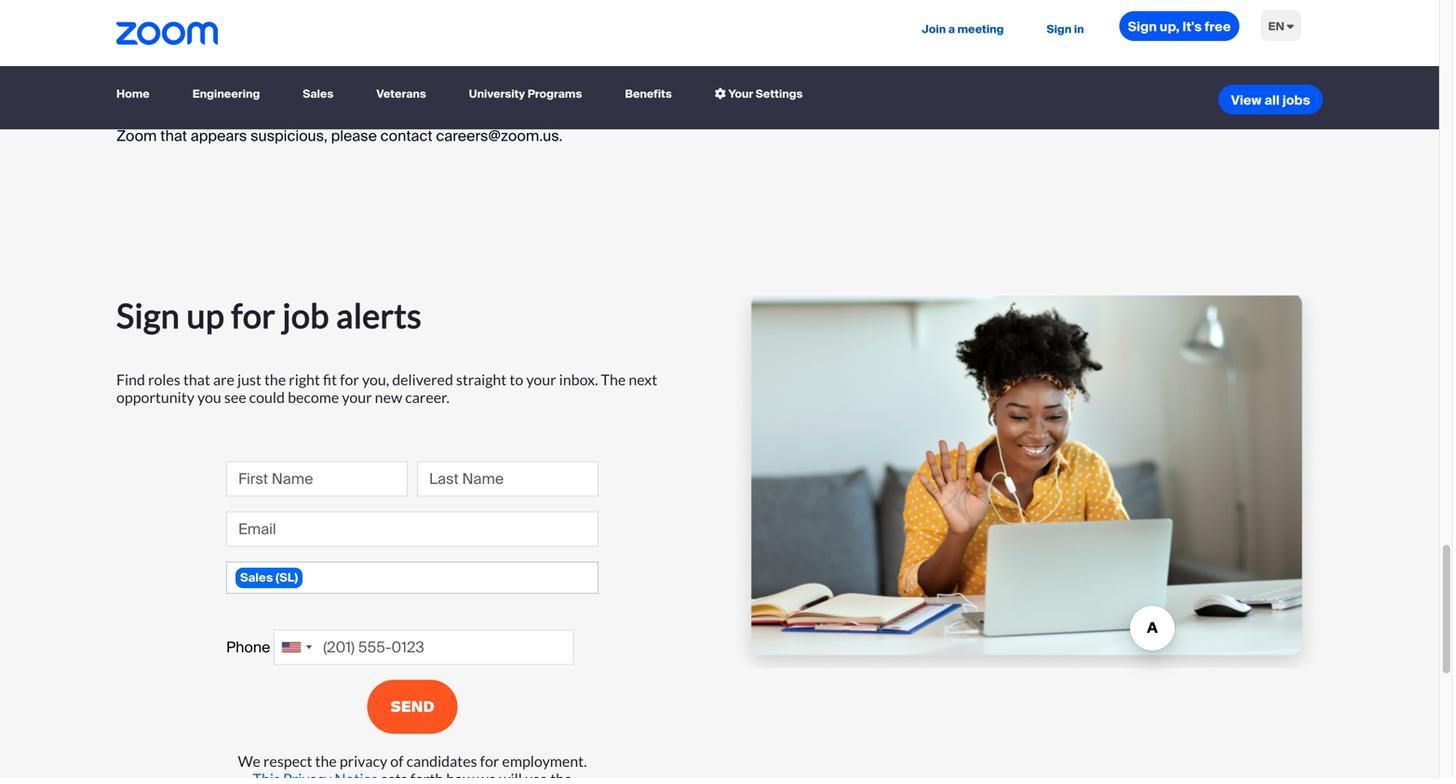 Task type: vqa. For each thing, say whether or not it's contained in the screenshot.
Search
no



Task type: locate. For each thing, give the bounding box(es) containing it.
is left aware
[[160, 0, 172, 18]]

the inside find roles that are just the right fit for you, delivered straight to your inbox. the next opportunity you see could become your new career.
[[264, 370, 286, 389]]

career.
[[405, 388, 450, 406]]

our
[[968, 62, 993, 82]]

job up right on the top left of the page
[[283, 295, 329, 335]]

you right 'if' on the top of the page
[[1082, 108, 1106, 128]]

your
[[729, 87, 754, 101]]

1 horizontal spatial sign
[[1047, 22, 1072, 36]]

2 vertical spatial to
[[510, 370, 524, 389]]

First Name text field
[[226, 461, 408, 497]]

benefits
[[625, 87, 672, 101]]

account
[[1260, 62, 1316, 82]]

find roles that are just the right fit for you, delivered straight to your inbox. the next opportunity you see could become your new career.
[[116, 370, 658, 406]]

1 horizontal spatial process
[[677, 108, 732, 128]]

for right the fit
[[340, 370, 359, 389]]

zoom up please
[[116, 0, 157, 18]]

0 horizontal spatial to
[[510, 370, 524, 389]]

cog image
[[715, 88, 726, 99]]

you left see
[[197, 388, 221, 406]]

1 horizontal spatial interview
[[612, 108, 673, 128]]

address.
[[157, 62, 217, 82]]

1 horizontal spatial to
[[808, 108, 822, 128]]

2 vertical spatial job
[[283, 295, 329, 335]]

process up programs
[[517, 62, 573, 82]]

to left 'create'
[[1176, 62, 1189, 82]]

advised
[[188, 44, 241, 64]]

0 horizontal spatial information
[[457, 108, 536, 128]]

party
[[630, 0, 665, 18]]

that
[[286, 0, 313, 18], [245, 44, 272, 64], [160, 126, 187, 146], [183, 370, 210, 389]]

1 horizontal spatial in
[[1074, 22, 1084, 36]]

(sl)
[[276, 570, 298, 586]]

2 horizontal spatial the
[[586, 108, 609, 128]]

is left sent
[[607, 16, 619, 35]]

you right requires
[[1148, 62, 1172, 82]]

1 horizontal spatial from
[[1288, 108, 1320, 128]]

workday.
[[356, 80, 417, 100]]

a right eventually
[[489, 16, 497, 35]]

up
[[187, 295, 224, 335]]

0 horizontal spatial with
[[116, 80, 144, 100]]

for
[[742, 16, 761, 35], [254, 108, 273, 128], [231, 295, 276, 335], [340, 370, 359, 389], [480, 752, 499, 770]]

sign for sign up for job alerts
[[116, 295, 180, 335]]

chat
[[1201, 0, 1231, 18]]

in right sent
[[656, 16, 668, 35]]

of right the "privacy"
[[390, 752, 404, 770]]

0 horizontal spatial are
[[213, 370, 235, 389]]

people
[[136, 16, 183, 35]]

2 horizontal spatial your
[[526, 370, 556, 389]]

0 horizontal spatial interview
[[453, 62, 514, 82]]

2 horizontal spatial sign
[[1128, 18, 1157, 35]]

(on
[[712, 62, 733, 82]]

sales left (sl)
[[240, 570, 273, 586]]

0 horizontal spatial sales
[[240, 570, 273, 586]]

sales up personally
[[303, 87, 334, 101]]

1 vertical spatial information
[[457, 108, 536, 128]]

or
[[736, 108, 750, 128], [903, 108, 917, 128]]

are left just
[[213, 370, 235, 389]]

0 vertical spatial applicants
[[794, 0, 866, 18]]

1 an from the left
[[432, 62, 449, 82]]

1 vertical spatial job
[[264, 62, 285, 82]]

2 horizontal spatial are
[[869, 0, 891, 18]]

applicants
[[794, 0, 866, 18], [289, 62, 360, 82]]

jobs
[[1283, 92, 1311, 109]]

1 horizontal spatial ask
[[754, 108, 777, 128]]

please
[[331, 126, 377, 146]]

of right aware
[[220, 0, 233, 18]]

0 horizontal spatial an
[[432, 62, 449, 82]]

zoom down as
[[995, 44, 1036, 64]]

0 vertical spatial information
[[920, 16, 999, 35]]

communications
[[364, 44, 479, 64]]

fake
[[367, 0, 396, 18], [501, 16, 529, 35], [1082, 16, 1110, 35]]

0 horizontal spatial or
[[736, 108, 750, 128]]

and/or
[[1153, 0, 1198, 18]]

with down meeting
[[964, 44, 992, 64]]

1 horizontal spatial is
[[607, 16, 619, 35]]

sales
[[303, 87, 334, 101], [240, 570, 273, 586]]

process right our
[[997, 62, 1052, 82]]

of right part
[[1053, 16, 1066, 35]]

and right all
[[853, 62, 879, 82]]

zoom left 'will'
[[116, 126, 157, 146]]

with
[[964, 44, 992, 64], [116, 80, 144, 100]]

the left the "privacy"
[[315, 752, 337, 770]]

sign in link
[[1040, 0, 1092, 59]]

straight
[[456, 370, 507, 389]]

view all jobs link
[[1219, 85, 1323, 115]]

for left personal
[[742, 16, 761, 35]]

sign left up
[[116, 295, 180, 335]]

that inside find roles that are just the right fit for you, delivered straight to your inbox. the next opportunity you see could become your new career.
[[183, 370, 210, 389]]

and up your
[[727, 44, 753, 64]]

impersonating
[[187, 16, 286, 35]]

1 vertical spatial from
[[1288, 108, 1320, 128]]

letter
[[568, 16, 604, 35]]

you inside find roles that are just the right fit for you, delivered straight to your inbox. the next opportunity you see could become your new career.
[[197, 388, 221, 406]]

your down tracking
[[276, 108, 305, 128]]

roles
[[148, 370, 181, 389]]

sales for sales (sl)
[[240, 570, 273, 586]]

your settings link
[[708, 78, 811, 111]]

1 horizontal spatial are
[[623, 44, 645, 64]]

from right the all on the top
[[1288, 108, 1320, 128]]

impersonations
[[512, 44, 619, 64]]

0 horizontal spatial sign
[[116, 295, 180, 335]]

2 vertical spatial are
[[213, 370, 235, 389]]

university programs
[[469, 87, 582, 101]]

1 vertical spatial interview
[[612, 108, 673, 128]]

0 horizontal spatial in
[[656, 16, 668, 35]]

inbox.
[[559, 370, 598, 389]]

and up university
[[482, 44, 508, 64]]

fake left offer
[[501, 16, 529, 35]]

sign
[[1128, 18, 1157, 35], [1047, 22, 1072, 36], [116, 295, 180, 335]]

sent
[[622, 16, 652, 35]]

1 vertical spatial with
[[116, 80, 144, 100]]

1 horizontal spatial of
[[390, 752, 404, 770]]

1 vertical spatial to
[[808, 108, 822, 128]]

you
[[1148, 62, 1172, 82], [781, 108, 805, 128], [1082, 108, 1106, 128], [197, 388, 221, 406]]

0 horizontal spatial applicants
[[289, 62, 360, 82]]

to
[[1176, 62, 1189, 82], [808, 108, 822, 128], [510, 370, 524, 389]]

is
[[160, 0, 172, 18], [607, 16, 619, 35]]

your inside zoom is aware of scams that involve fake zoom job listings posted on third-party sites. responding applicants are contacted primarily over email, inmail and/or chat applications by people impersonating zoom employees. eventually a fake offer letter is sent in exchange for personal identification information as part of a fake new-hire screening process. please be advised that these offers, communications and impersonations are illegitimate and fraudulent. all communication with zoom employees come from a "@zoom.us" email address. zoom job applicants complete an interview process including in-person (on zoom) meetings and phone calls. our process also requires you to create an account with our applicant tracking system, workday. zoom will never ask for your personally identifying information during the interview process or ask you to pay money or purchase equipment. if you have received a message from zoom that appears suspicious, please contact careers@zoom.us.
[[276, 108, 305, 128]]

from down the sign up, it's free
[[1161, 44, 1193, 64]]

veterans
[[377, 87, 426, 101]]

0 horizontal spatial your
[[276, 108, 305, 128]]

ask down engineering on the top left of page
[[227, 108, 251, 128]]

0 vertical spatial job
[[443, 0, 464, 18]]

right
[[289, 370, 320, 389]]

1 vertical spatial the
[[264, 370, 286, 389]]

applicants up personally
[[289, 62, 360, 82]]

your left new
[[342, 388, 372, 406]]

1 horizontal spatial the
[[315, 752, 337, 770]]

process down cog icon
[[677, 108, 732, 128]]

0 horizontal spatial the
[[264, 370, 286, 389]]

never
[[185, 108, 223, 128]]

are inside find roles that are just the right fit for you, delivered straight to your inbox. the next opportunity you see could become your new career.
[[213, 370, 235, 389]]

fake right involve
[[367, 0, 396, 18]]

that right scams
[[286, 0, 313, 18]]

sites.
[[668, 0, 704, 18]]

all
[[833, 44, 850, 64]]

to left pay
[[808, 108, 822, 128]]

0 vertical spatial sales
[[303, 87, 334, 101]]

view
[[1231, 92, 1262, 109]]

that right roles
[[183, 370, 210, 389]]

interview up university
[[453, 62, 514, 82]]

a right the join at the right of page
[[949, 22, 955, 36]]

new-
[[1114, 16, 1148, 35]]

0 vertical spatial are
[[869, 0, 891, 18]]

sign down inmail on the top right
[[1128, 18, 1157, 35]]

with left our on the top of page
[[116, 80, 144, 100]]

your left inbox.
[[526, 370, 556, 389]]

an right complete
[[432, 62, 449, 82]]

1 horizontal spatial and
[[727, 44, 753, 64]]

zoom up engineering on the top left of page
[[220, 62, 261, 82]]

a
[[489, 16, 497, 35], [1070, 16, 1078, 35], [949, 22, 955, 36], [1196, 44, 1205, 64], [1209, 108, 1217, 128]]

sign down over
[[1047, 22, 1072, 36]]

employees
[[1039, 44, 1115, 64]]

be
[[166, 44, 184, 64]]

delivered
[[392, 370, 453, 389]]

of
[[220, 0, 233, 18], [1053, 16, 1066, 35], [390, 752, 404, 770]]

the inside zoom is aware of scams that involve fake zoom job listings posted on third-party sites. responding applicants are contacted primarily over email, inmail and/or chat applications by people impersonating zoom employees. eventually a fake offer letter is sent in exchange for personal identification information as part of a fake new-hire screening process. please be advised that these offers, communications and impersonations are illegitimate and fraudulent. all communication with zoom employees come from a "@zoom.us" email address. zoom job applicants complete an interview process including in-person (on zoom) meetings and phone calls. our process also requires you to create an account with our applicant tracking system, workday. zoom will never ask for your personally identifying information during the interview process or ask you to pay money or purchase equipment. if you have received a message from zoom that appears suspicious, please contact careers@zoom.us.
[[586, 108, 609, 128]]

process
[[517, 62, 573, 82], [997, 62, 1052, 82], [677, 108, 732, 128]]

over
[[1030, 0, 1060, 18]]

or right the money
[[903, 108, 917, 128]]

1 or from the left
[[736, 108, 750, 128]]

0 vertical spatial to
[[1176, 62, 1189, 82]]

ask down your settings
[[754, 108, 777, 128]]

in down the email,
[[1074, 22, 1084, 36]]

"@zoom.us"
[[1208, 44, 1291, 64]]

in-
[[642, 62, 661, 82]]

1 horizontal spatial an
[[1240, 62, 1257, 82]]

0 vertical spatial the
[[586, 108, 609, 128]]

are down sent
[[623, 44, 645, 64]]

from
[[1161, 44, 1193, 64], [1288, 108, 1320, 128]]

0 horizontal spatial ask
[[227, 108, 251, 128]]

1 horizontal spatial or
[[903, 108, 917, 128]]

0 vertical spatial from
[[1161, 44, 1193, 64]]

for down tracking
[[254, 108, 273, 128]]

the right the during in the top of the page
[[586, 108, 609, 128]]

an up view
[[1240, 62, 1257, 82]]

0 vertical spatial with
[[964, 44, 992, 64]]

to right straight
[[510, 370, 524, 389]]

create
[[1193, 62, 1236, 82]]

identification
[[828, 16, 917, 35]]

job left sales link
[[264, 62, 285, 82]]

interview down "benefits"
[[612, 108, 673, 128]]

zoom
[[116, 0, 157, 18], [399, 0, 440, 18], [290, 16, 330, 35], [995, 44, 1036, 64], [220, 62, 261, 82], [116, 108, 157, 128], [116, 126, 157, 146]]

applicants up all
[[794, 0, 866, 18]]

also
[[1056, 62, 1084, 82]]

zoom up these
[[290, 16, 330, 35]]

contact
[[381, 126, 433, 146]]

2 horizontal spatial of
[[1053, 16, 1066, 35]]

phone
[[226, 638, 270, 657]]

offer
[[533, 16, 565, 35]]

tracking
[[241, 80, 296, 100]]

fake up "employees"
[[1082, 16, 1110, 35]]

calls.
[[929, 62, 964, 82]]

applicant
[[174, 80, 237, 100]]

the right just
[[264, 370, 286, 389]]

1 horizontal spatial with
[[964, 44, 992, 64]]

will
[[160, 108, 182, 128]]

or down your
[[736, 108, 750, 128]]

you down "settings"
[[781, 108, 805, 128]]

privacy
[[340, 752, 388, 770]]

person
[[661, 62, 709, 82]]

1 vertical spatial sales
[[240, 570, 273, 586]]

1 horizontal spatial sales
[[303, 87, 334, 101]]

meetings
[[785, 62, 849, 82]]

that down impersonating
[[245, 44, 272, 64]]

equipment.
[[988, 108, 1066, 128]]

information
[[920, 16, 999, 35], [457, 108, 536, 128]]

are left contacted
[[869, 0, 891, 18]]

job left listings
[[443, 0, 464, 18]]



Task type: describe. For each thing, give the bounding box(es) containing it.
aware
[[175, 0, 216, 18]]

purchase
[[921, 108, 985, 128]]

including
[[577, 62, 639, 82]]

0 horizontal spatial is
[[160, 0, 172, 18]]

fraudulent.
[[756, 44, 830, 64]]

up,
[[1160, 18, 1180, 35]]

1 horizontal spatial information
[[920, 16, 999, 35]]

a right received
[[1209, 108, 1217, 128]]

employment.
[[502, 752, 587, 770]]

for right up
[[231, 295, 276, 335]]

have
[[1110, 108, 1142, 128]]

on
[[572, 0, 589, 18]]

requires
[[1088, 62, 1144, 82]]

a down it's
[[1196, 44, 1205, 64]]

1 vertical spatial applicants
[[289, 62, 360, 82]]

pay
[[825, 108, 850, 128]]

personal
[[764, 16, 824, 35]]

zoom up communications
[[399, 0, 440, 18]]

home
[[116, 87, 150, 101]]

0 vertical spatial interview
[[453, 62, 514, 82]]

0 horizontal spatial process
[[517, 62, 573, 82]]

sign up for job alerts
[[116, 295, 422, 335]]

find
[[116, 370, 145, 389]]

illegitimate
[[648, 44, 723, 64]]

1 ask from the left
[[227, 108, 251, 128]]

en
[[1269, 19, 1285, 34]]

listings
[[468, 0, 517, 18]]

the
[[601, 370, 626, 389]]

scams
[[237, 0, 283, 18]]

1 vertical spatial are
[[623, 44, 645, 64]]

for inside find roles that are just the right fit for you, delivered straight to your inbox. the next opportunity you see could become your new career.
[[340, 370, 359, 389]]

en button
[[1254, 0, 1309, 53]]

communication
[[854, 44, 961, 64]]

a up "employees"
[[1070, 16, 1078, 35]]

these
[[275, 44, 314, 64]]

for right candidates
[[480, 752, 499, 770]]

Telephone country code field
[[275, 631, 318, 664]]

primarily
[[968, 0, 1027, 18]]

Phone telephone field
[[274, 630, 574, 665]]

during
[[539, 108, 583, 128]]

zoom down home at the left of the page
[[116, 108, 157, 128]]

fit
[[323, 370, 337, 389]]

view all jobs
[[1231, 92, 1311, 109]]

careers@zoom.us.
[[436, 126, 563, 146]]

message
[[1220, 108, 1284, 128]]

exchange
[[671, 16, 739, 35]]

sign for sign up, it's free
[[1128, 18, 1157, 35]]

2 horizontal spatial to
[[1176, 62, 1189, 82]]

1 horizontal spatial applicants
[[794, 0, 866, 18]]

Last Name text field
[[417, 461, 599, 497]]

sales for sales
[[303, 87, 334, 101]]

caret down image
[[1287, 20, 1294, 32]]

2 an from the left
[[1240, 62, 1257, 82]]

sign for sign in
[[1047, 22, 1072, 36]]

sales link
[[295, 78, 341, 111]]

2 or from the left
[[903, 108, 917, 128]]

hire
[[1148, 16, 1174, 35]]

zoom)
[[737, 62, 781, 82]]

new
[[375, 388, 402, 406]]

screening
[[1177, 16, 1245, 35]]

could
[[249, 388, 285, 406]]

join a meeting
[[922, 22, 1004, 36]]

2 vertical spatial the
[[315, 752, 337, 770]]

eventually
[[416, 16, 485, 35]]

contacted
[[895, 0, 964, 18]]

zoom is aware of scams that involve fake zoom job listings posted on third-party sites. responding applicants are contacted primarily over email, inmail and/or chat applications by people impersonating zoom employees. eventually a fake offer letter is sent in exchange for personal identification information as part of a fake new-hire screening process. please be advised that these offers, communications and impersonations are illegitimate and fraudulent. all communication with zoom employees come from a "@zoom.us" email address. zoom job applicants complete an interview process including in-person (on zoom) meetings and phone calls. our process also requires you to create an account with our applicant tracking system, workday. zoom will never ask for your personally identifying information during the interview process or ask you to pay money or purchase equipment. if you have received a message from zoom that appears suspicious, please contact careers@zoom.us.
[[116, 0, 1320, 146]]

2 horizontal spatial fake
[[1082, 16, 1110, 35]]

1 horizontal spatial fake
[[501, 16, 529, 35]]

to inside find roles that are just the right fit for you, delivered straight to your inbox. the next opportunity you see could become your new career.
[[510, 370, 524, 389]]

university programs link
[[462, 78, 590, 111]]

engineering link
[[185, 78, 267, 111]]

0 horizontal spatial of
[[220, 0, 233, 18]]

0 horizontal spatial fake
[[367, 0, 396, 18]]

1 horizontal spatial your
[[342, 388, 372, 406]]

that left appears
[[160, 126, 187, 146]]

process.
[[1249, 16, 1308, 35]]

0 horizontal spatial and
[[482, 44, 508, 64]]

join
[[922, 22, 946, 36]]

send
[[391, 697, 434, 717]]

send button
[[367, 680, 458, 734]]

free
[[1205, 18, 1231, 35]]

your settings
[[726, 87, 803, 101]]

responding
[[708, 0, 791, 18]]

university
[[469, 87, 525, 101]]

appears
[[191, 126, 247, 146]]

inmail
[[1108, 0, 1149, 18]]

if
[[1070, 108, 1079, 128]]

offers,
[[317, 44, 360, 64]]

come
[[1118, 44, 1157, 64]]

we respect the privacy of candidates for employment.
[[238, 752, 587, 770]]

in inside zoom is aware of scams that involve fake zoom job listings posted on third-party sites. responding applicants are contacted primarily over email, inmail and/or chat applications by people impersonating zoom employees. eventually a fake offer letter is sent in exchange for personal identification information as part of a fake new-hire screening process. please be advised that these offers, communications and impersonations are illegitimate and fraudulent. all communication with zoom employees come from a "@zoom.us" email address. zoom job applicants complete an interview process including in-person (on zoom) meetings and phone calls. our process also requires you to create an account with our applicant tracking system, workday. zoom will never ask for your personally identifying information during the interview process or ask you to pay money or purchase equipment. if you have received a message from zoom that appears suspicious, please contact careers@zoom.us.
[[656, 16, 668, 35]]

2 ask from the left
[[754, 108, 777, 128]]

2 horizontal spatial process
[[997, 62, 1052, 82]]

home link
[[116, 78, 157, 111]]

involve
[[316, 0, 364, 18]]

Email email field
[[226, 511, 599, 547]]

employees.
[[334, 16, 413, 35]]

0 horizontal spatial from
[[1161, 44, 1193, 64]]

please
[[116, 44, 163, 64]]

benefits link
[[618, 78, 680, 111]]

programs
[[528, 87, 582, 101]]

meeting
[[958, 22, 1004, 36]]

personally
[[309, 108, 379, 128]]

respect
[[264, 752, 312, 770]]

2 horizontal spatial and
[[853, 62, 879, 82]]

complete
[[364, 62, 429, 82]]

all
[[1265, 92, 1280, 109]]

sign up, it's free
[[1128, 18, 1231, 35]]

engineering
[[193, 87, 260, 101]]

as
[[1002, 16, 1018, 35]]

system,
[[299, 80, 352, 100]]

identifying
[[383, 108, 454, 128]]

alerts
[[336, 295, 422, 335]]



